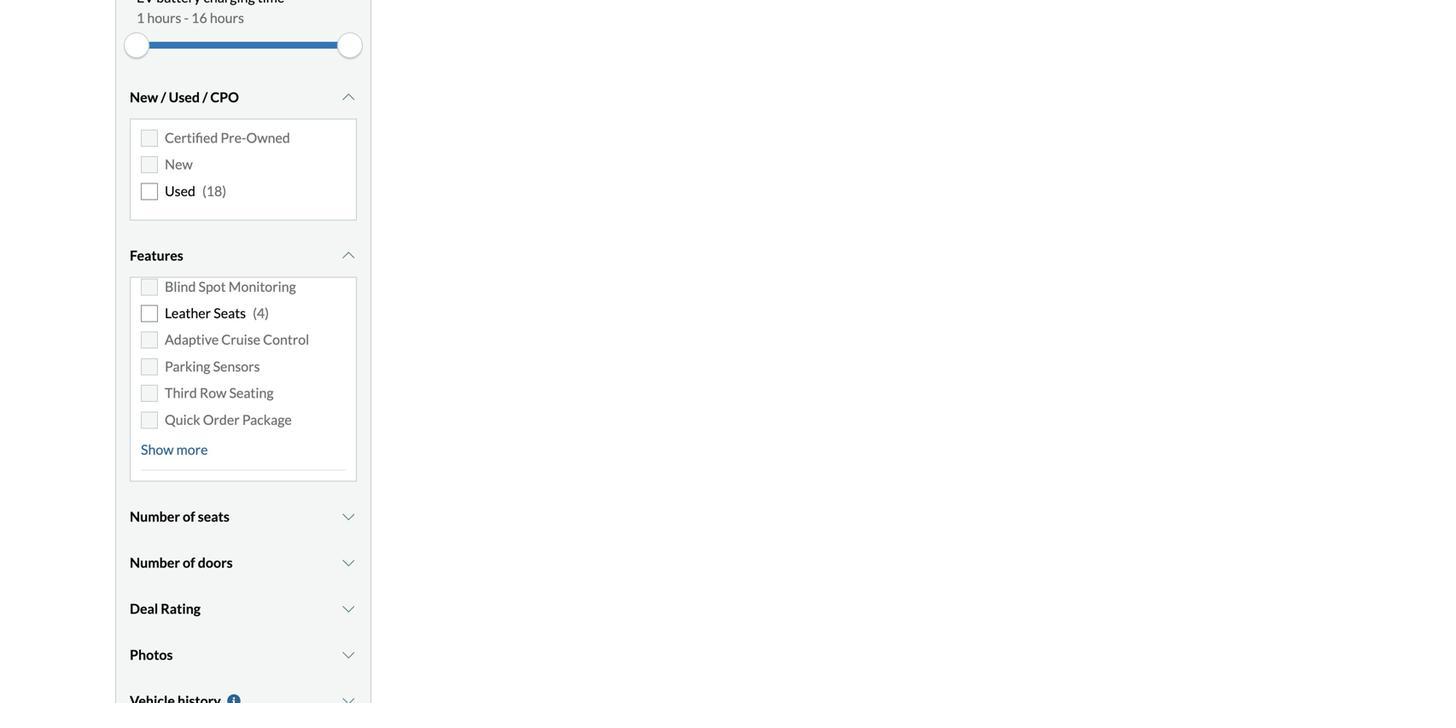 Task type: describe. For each thing, give the bounding box(es) containing it.
deal rating
[[130, 601, 201, 617]]

chevron down image for doors
[[340, 556, 357, 570]]

quick
[[165, 411, 200, 428]]

leather seats (4)
[[165, 305, 269, 321]]

features
[[130, 247, 183, 264]]

row
[[200, 385, 227, 401]]

of for seats
[[183, 508, 195, 525]]

deal rating button
[[130, 588, 357, 631]]

chevron down image for features
[[340, 249, 357, 263]]

info circle image
[[225, 695, 242, 704]]

2 / from the left
[[202, 89, 208, 105]]

16
[[191, 9, 207, 26]]

chevron down image for new / used / cpo
[[340, 90, 357, 104]]

new / used / cpo button
[[130, 76, 357, 119]]

owned
[[246, 129, 290, 146]]

cruise
[[221, 331, 260, 348]]

new / used / cpo
[[130, 89, 239, 105]]

blind spot monitoring
[[165, 278, 296, 295]]

number of doors
[[130, 555, 233, 571]]

number of seats
[[130, 508, 230, 525]]

4 chevron down image from the top
[[340, 695, 357, 704]]

new for new / used / cpo
[[130, 89, 158, 105]]

1
[[137, 9, 145, 26]]

seats
[[214, 305, 246, 321]]

show
[[141, 441, 174, 458]]

leather
[[165, 305, 211, 321]]

rating
[[161, 601, 201, 617]]

adaptive
[[165, 331, 219, 348]]

photos
[[130, 647, 173, 663]]

package
[[242, 411, 292, 428]]

seats
[[198, 508, 230, 525]]

seating
[[229, 385, 274, 401]]

adaptive cruise control
[[165, 331, 309, 348]]

third
[[165, 385, 197, 401]]

third row seating
[[165, 385, 274, 401]]



Task type: locate. For each thing, give the bounding box(es) containing it.
parking
[[165, 358, 210, 375]]

number inside dropdown button
[[130, 555, 180, 571]]

0 horizontal spatial hours
[[147, 9, 181, 26]]

new down 1
[[130, 89, 158, 105]]

more
[[176, 441, 208, 458]]

0 vertical spatial of
[[183, 508, 195, 525]]

of left doors
[[183, 555, 195, 571]]

number
[[130, 508, 180, 525], [130, 555, 180, 571]]

new for new
[[165, 156, 193, 173]]

quick order package
[[165, 411, 292, 428]]

1 / from the left
[[161, 89, 166, 105]]

show more button
[[141, 438, 346, 462]]

hours right 16
[[210, 9, 244, 26]]

chevron down image inside the photos dropdown button
[[340, 648, 357, 662]]

number of seats button
[[130, 496, 357, 538]]

3 chevron down image from the top
[[340, 648, 357, 662]]

certified pre-owned
[[165, 129, 290, 146]]

1 number from the top
[[130, 508, 180, 525]]

1 vertical spatial new
[[165, 156, 193, 173]]

0 vertical spatial used
[[169, 89, 200, 105]]

parking sensors
[[165, 358, 260, 375]]

chevron down image inside new / used / cpo dropdown button
[[340, 90, 357, 104]]

used left cpo
[[169, 89, 200, 105]]

1 horizontal spatial hours
[[210, 9, 244, 26]]

spot
[[198, 278, 226, 295]]

/
[[161, 89, 166, 105], [202, 89, 208, 105]]

sensors
[[213, 358, 260, 375]]

chevron down image inside the number of doors dropdown button
[[340, 556, 357, 570]]

0 vertical spatial number
[[130, 508, 180, 525]]

blind
[[165, 278, 196, 295]]

(18)
[[202, 183, 226, 199]]

hours left - on the top left of the page
[[147, 9, 181, 26]]

used (18)
[[165, 183, 226, 199]]

1 hours from the left
[[147, 9, 181, 26]]

new down 'certified'
[[165, 156, 193, 173]]

1 of from the top
[[183, 508, 195, 525]]

cpo
[[210, 89, 239, 105]]

new
[[130, 89, 158, 105], [165, 156, 193, 173]]

1 vertical spatial of
[[183, 555, 195, 571]]

0 horizontal spatial /
[[161, 89, 166, 105]]

1 hours - 16 hours
[[137, 9, 244, 26]]

number of doors button
[[130, 542, 357, 584]]

number up the number of doors
[[130, 508, 180, 525]]

show more
[[141, 441, 208, 458]]

1 vertical spatial used
[[165, 183, 195, 199]]

1 horizontal spatial new
[[165, 156, 193, 173]]

number for number of doors
[[130, 555, 180, 571]]

0 vertical spatial new
[[130, 89, 158, 105]]

used
[[169, 89, 200, 105], [165, 183, 195, 199]]

chevron down image inside "deal rating" dropdown button
[[340, 602, 357, 616]]

chevron down image for seats
[[340, 510, 357, 524]]

features button
[[130, 234, 357, 277]]

1 chevron down image from the top
[[340, 90, 357, 104]]

used inside dropdown button
[[169, 89, 200, 105]]

of inside dropdown button
[[183, 555, 195, 571]]

new inside dropdown button
[[130, 89, 158, 105]]

chevron down image inside number of seats 'dropdown button'
[[340, 510, 357, 524]]

0 horizontal spatial new
[[130, 89, 158, 105]]

2 number from the top
[[130, 555, 180, 571]]

order
[[203, 411, 240, 428]]

chevron down image for deal rating
[[340, 602, 357, 616]]

doors
[[198, 555, 233, 571]]

3 chevron down image from the top
[[340, 602, 357, 616]]

of
[[183, 508, 195, 525], [183, 555, 195, 571]]

1 vertical spatial number
[[130, 555, 180, 571]]

of for doors
[[183, 555, 195, 571]]

2 vertical spatial chevron down image
[[340, 648, 357, 662]]

2 hours from the left
[[210, 9, 244, 26]]

2 chevron down image from the top
[[340, 249, 357, 263]]

of inside 'dropdown button'
[[183, 508, 195, 525]]

1 vertical spatial chevron down image
[[340, 556, 357, 570]]

-
[[184, 9, 189, 26]]

hours
[[147, 9, 181, 26], [210, 9, 244, 26]]

2 chevron down image from the top
[[340, 556, 357, 570]]

chevron down image inside features dropdown button
[[340, 249, 357, 263]]

/ up 'certified'
[[161, 89, 166, 105]]

deal
[[130, 601, 158, 617]]

chevron down image
[[340, 510, 357, 524], [340, 556, 357, 570], [340, 648, 357, 662]]

control
[[263, 331, 309, 348]]

chevron down image
[[340, 90, 357, 104], [340, 249, 357, 263], [340, 602, 357, 616], [340, 695, 357, 704]]

/ left cpo
[[202, 89, 208, 105]]

2 of from the top
[[183, 555, 195, 571]]

certified
[[165, 129, 218, 146]]

0 vertical spatial chevron down image
[[340, 510, 357, 524]]

photos button
[[130, 634, 357, 677]]

1 horizontal spatial /
[[202, 89, 208, 105]]

pre-
[[221, 129, 246, 146]]

(4)
[[253, 305, 269, 321]]

used left (18)
[[165, 183, 195, 199]]

monitoring
[[229, 278, 296, 295]]

number up deal rating
[[130, 555, 180, 571]]

of left seats
[[183, 508, 195, 525]]

number for number of seats
[[130, 508, 180, 525]]

number inside 'dropdown button'
[[130, 508, 180, 525]]

1 chevron down image from the top
[[340, 510, 357, 524]]



Task type: vqa. For each thing, say whether or not it's contained in the screenshot.
Blind
yes



